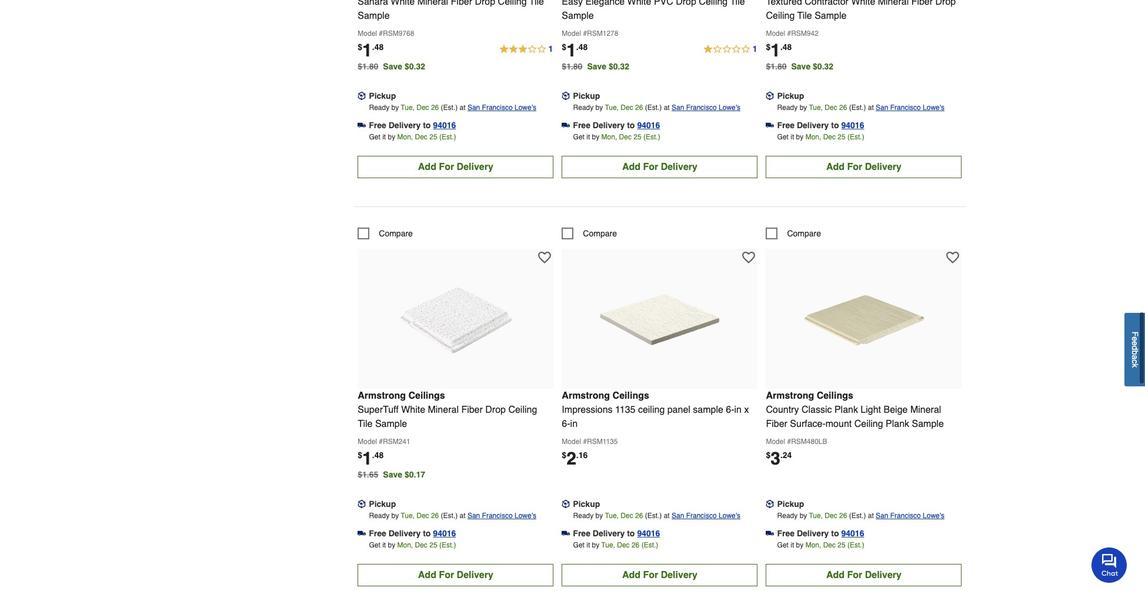 Task type: vqa. For each thing, say whether or not it's contained in the screenshot.
first 1 button from right
yes



Task type: describe. For each thing, give the bounding box(es) containing it.
ceiling inside sahara white mineral fiber drop ceiling tile sample
[[498, 0, 527, 7]]

armstrong ceilings impressions 1135 ceiling panel sample 6-in x 6-in
[[562, 390, 749, 429]]

1 star image
[[703, 42, 758, 56]]

# for rsm480lb
[[788, 438, 791, 446]]

sample
[[693, 405, 724, 415]]

$0.32 for actual price $1.48 element under model # rsm9768
[[405, 62, 425, 71]]

0 horizontal spatial plank
[[835, 405, 858, 415]]

$ for actual price $1.48 element underneath model # rsm942
[[766, 42, 771, 52]]

ready for pickup image for topmost truck filled image
[[778, 103, 798, 112]]

rsm480lb
[[791, 438, 828, 446]]

$1.80 for actual price $1.48 element under model # rsm9768
[[358, 62, 379, 71]]

# for rsm942
[[788, 29, 791, 37]]

1 vertical spatial 6-
[[562, 419, 571, 429]]

ceilings for white
[[409, 390, 445, 401]]

ceiling
[[638, 405, 665, 415]]

surface-
[[790, 419, 826, 429]]

model for model # rsm942
[[766, 29, 786, 37]]

.16
[[577, 451, 588, 460]]

# for rsm9768
[[379, 29, 383, 37]]

1 horizontal spatial pickup image
[[562, 500, 570, 508]]

fiber inside the armstrong ceilings country classic plank light beige mineral fiber surface-mount ceiling plank sample
[[766, 419, 788, 429]]

2 heart outline image from the left
[[743, 251, 756, 264]]

model # rsm942
[[766, 29, 819, 37]]

model for model # rsm241
[[358, 438, 377, 446]]

tile inside textured contractor white mineral fiber drop ceiling tile sample
[[798, 10, 812, 21]]

elegance
[[586, 0, 625, 7]]

pickup image for left truck filled image
[[358, 500, 366, 508]]

0 vertical spatial truck filled image
[[766, 121, 775, 129]]

armstrong ceilings country classic plank light beige mineral fiber surface-mount ceiling plank sample image
[[800, 255, 929, 384]]

drop inside easy elegance white pvc drop ceiling tile sample
[[676, 0, 697, 7]]

fiber inside textured contractor white mineral fiber drop ceiling tile sample
[[912, 0, 933, 7]]

ready by tue, dec 26 (est.) at san francisco lowe's for pickup image for topmost truck filled image
[[778, 103, 945, 112]]

# for rsm241
[[379, 438, 383, 446]]

f
[[1131, 332, 1140, 337]]

mineral inside textured contractor white mineral fiber drop ceiling tile sample
[[878, 0, 909, 7]]

1 for actual price $1.48 element underneath model # rsm942
[[771, 40, 781, 60]]

$ 3 .24
[[766, 448, 792, 469]]

2
[[567, 448, 577, 469]]

ready by tue, dec 26 (est.) at san francisco lowe's for pickup image for left truck filled image
[[369, 512, 537, 520]]

to for pickup image to the middle
[[627, 120, 635, 130]]

$1.80 for actual price $1.48 element under model # rsm1278
[[562, 62, 583, 71]]

1 inside image
[[753, 44, 758, 53]]

to for left pickup icon
[[423, 120, 431, 130]]

5001229551 element
[[358, 228, 413, 239]]

textured contractor white mineral fiber drop ceiling tile sample link
[[766, 0, 962, 23]]

ceiling inside textured contractor white mineral fiber drop ceiling tile sample
[[766, 10, 795, 21]]

ready by tue, dec 26 (est.) at san francisco lowe's for left pickup icon
[[369, 103, 537, 112]]

1 inside 3 stars image
[[549, 44, 553, 53]]

actual price $1.48 element down model # rsm1278
[[562, 40, 588, 60]]

ceiling inside armstrong ceilings supertuff white mineral fiber drop ceiling tile sample
[[509, 405, 537, 415]]

rsm241
[[383, 438, 411, 446]]

$ 1 .48 up $1.65
[[358, 448, 384, 469]]

to for pickup image for left truck filled image
[[423, 529, 431, 538]]

1 button for actual price $1.48 element under model # rsm9768
[[499, 42, 554, 56]]

easy elegance white pvc drop ceiling tile sample link
[[562, 0, 758, 23]]

model # rsm1278
[[562, 29, 619, 37]]

$ for actual price $3.24 "element"
[[766, 451, 771, 460]]

armstrong for country
[[766, 390, 814, 401]]

compare for 5014221679 "element"
[[583, 229, 617, 238]]

$ 2 .16
[[562, 448, 588, 469]]

$0.17
[[405, 470, 425, 479]]

save down rsm9768
[[383, 62, 402, 71]]

sahara white mineral fiber drop ceiling tile sample link
[[358, 0, 554, 23]]

classic
[[802, 405, 832, 415]]

x
[[745, 405, 749, 415]]

save left $0.17
[[383, 470, 402, 479]]

model # rsm9768
[[358, 29, 414, 37]]

easy
[[562, 0, 583, 7]]

1 horizontal spatial in
[[735, 405, 742, 415]]

beige
[[884, 405, 908, 415]]

$ 1 .48 down model # rsm9768
[[358, 40, 384, 60]]

$1.80 save $0.32 for actual price $1.48 element under model # rsm1278
[[562, 62, 630, 71]]

a
[[1131, 355, 1140, 360]]

5014610031 element
[[766, 228, 821, 239]]

5014221679 element
[[562, 228, 617, 239]]

c
[[1131, 360, 1140, 364]]

white inside easy elegance white pvc drop ceiling tile sample
[[628, 0, 652, 7]]

rsm9768
[[383, 29, 414, 37]]

.48 for actual price $1.48 element under model # rsm9768
[[372, 42, 384, 52]]

3 $1.80 from the left
[[766, 62, 787, 71]]

textured contractor white mineral fiber drop ceiling tile sample
[[766, 0, 956, 21]]

to for the middle pickup icon
[[627, 529, 635, 538]]

ready by tue, dec 26 (est.) at san francisco lowe's for pickup image to the middle
[[573, 103, 741, 112]]

1 for actual price $1.48 element under model # rsm1278
[[567, 40, 577, 60]]

3 $1.80 save $0.32 from the left
[[766, 62, 834, 71]]

0 vertical spatial 6-
[[726, 405, 735, 415]]

k
[[1131, 364, 1140, 368]]

save down rsm1278
[[587, 62, 607, 71]]

get it by tue, dec 26 (est.)
[[573, 541, 659, 549]]

impressions
[[562, 405, 613, 415]]

model # rsm241
[[358, 438, 411, 446]]

tile inside sahara white mineral fiber drop ceiling tile sample
[[529, 0, 544, 7]]

model # rsm480lb
[[766, 438, 828, 446]]

contractor
[[805, 0, 849, 7]]

fiber inside sahara white mineral fiber drop ceiling tile sample
[[451, 0, 473, 7]]

sahara
[[358, 0, 388, 7]]

# for rsm1278
[[583, 29, 587, 37]]

model for model # rsm1278
[[562, 29, 581, 37]]

.24
[[781, 451, 792, 460]]

rsm1135
[[587, 438, 618, 446]]

2 horizontal spatial pickup image
[[766, 500, 775, 508]]

$ for actual price $1.48 element under model # rsm9768
[[358, 42, 363, 52]]



Task type: locate. For each thing, give the bounding box(es) containing it.
.48 down model # rsm241
[[372, 451, 384, 460]]

6- left x
[[726, 405, 735, 415]]

sample inside sahara white mineral fiber drop ceiling tile sample
[[358, 10, 390, 21]]

armstrong ceilings supertuff white mineral fiber drop ceiling tile sample image
[[391, 255, 521, 384]]

1
[[363, 40, 372, 60], [567, 40, 577, 60], [771, 40, 781, 60], [549, 44, 553, 53], [753, 44, 758, 53], [363, 448, 372, 469]]

armstrong ceilings impressions 1135 ceiling panel sample 6-in x 6-in image
[[595, 255, 725, 384]]

actual price $1.48 element
[[358, 40, 384, 60], [562, 40, 588, 60], [766, 40, 792, 60], [358, 448, 384, 469]]

ceilings for classic
[[817, 390, 854, 401]]

ceiling inside easy elegance white pvc drop ceiling tile sample
[[699, 0, 728, 7]]

2 ceilings from the left
[[613, 390, 649, 401]]

$ down model # rsm942
[[766, 42, 771, 52]]

# for rsm1135
[[583, 438, 587, 446]]

25
[[430, 133, 438, 141], [634, 133, 642, 141], [838, 133, 846, 141], [430, 541, 438, 549], [838, 541, 846, 549]]

armstrong inside armstrong ceilings impressions 1135 ceiling panel sample 6-in x 6-in
[[562, 390, 610, 401]]

model down sahara
[[358, 29, 377, 37]]

0 horizontal spatial pickup image
[[358, 500, 366, 508]]

free
[[369, 120, 387, 130], [573, 120, 591, 130], [778, 120, 795, 130], [369, 529, 387, 538], [573, 529, 591, 538], [778, 529, 795, 538]]

ready for left pickup icon
[[369, 103, 390, 112]]

chat invite button image
[[1092, 547, 1128, 583]]

textured
[[766, 0, 802, 7]]

pickup
[[369, 91, 396, 100], [573, 91, 600, 100], [778, 91, 805, 100], [369, 499, 396, 509], [573, 499, 600, 509], [778, 499, 805, 509]]

was price $1.65 element
[[358, 467, 383, 479]]

rsm942
[[791, 29, 819, 37]]

1 button for actual price $1.48 element under model # rsm1278
[[703, 42, 758, 56]]

was price $1.80 element down model # rsm942
[[766, 59, 792, 71]]

white inside armstrong ceilings supertuff white mineral fiber drop ceiling tile sample
[[401, 405, 425, 415]]

plank up mount
[[835, 405, 858, 415]]

tile left 'easy'
[[529, 0, 544, 7]]

actual price $2.16 element
[[562, 448, 588, 469]]

1 button
[[499, 42, 554, 56], [703, 42, 758, 56]]

pickup image
[[358, 92, 366, 100], [562, 500, 570, 508], [766, 500, 775, 508]]

actual price $1.48 element down model # rsm942
[[766, 40, 792, 60]]

ready
[[369, 103, 390, 112], [573, 103, 594, 112], [778, 103, 798, 112], [369, 512, 390, 520], [573, 512, 594, 520], [778, 512, 798, 520]]

$ down model # rsm1278
[[562, 42, 567, 52]]

2 horizontal spatial compare
[[788, 229, 821, 238]]

2 horizontal spatial pickup image
[[766, 92, 775, 100]]

1 heart outline image from the left
[[539, 251, 552, 264]]

$0.32
[[405, 62, 425, 71], [609, 62, 630, 71], [813, 62, 834, 71]]

0 horizontal spatial 1 button
[[499, 42, 554, 56]]

1 was price $1.80 element from the left
[[358, 59, 383, 71]]

# down the elegance
[[583, 29, 587, 37]]

model for model # rsm480lb
[[766, 438, 786, 446]]

d
[[1131, 346, 1140, 351]]

model up 3
[[766, 438, 786, 446]]

mon,
[[397, 133, 413, 141], [602, 133, 617, 141], [806, 133, 822, 141], [397, 541, 413, 549], [806, 541, 822, 549]]

2 horizontal spatial was price $1.80 element
[[766, 59, 792, 71]]

mineral inside the armstrong ceilings country classic plank light beige mineral fiber surface-mount ceiling plank sample
[[911, 405, 942, 415]]

2 horizontal spatial armstrong
[[766, 390, 814, 401]]

1 $1.80 from the left
[[358, 62, 379, 71]]

$1.80
[[358, 62, 379, 71], [562, 62, 583, 71], [766, 62, 787, 71]]

1 vertical spatial truck filled image
[[358, 529, 366, 538]]

0 horizontal spatial $1.80
[[358, 62, 379, 71]]

e
[[1131, 337, 1140, 341], [1131, 341, 1140, 346]]

sample inside easy elegance white pvc drop ceiling tile sample
[[562, 10, 594, 21]]

was price $1.80 element for actual price $1.48 element under model # rsm9768
[[358, 59, 383, 71]]

1 e from the top
[[1131, 337, 1140, 341]]

ceilings up 'rsm241'
[[409, 390, 445, 401]]

0 horizontal spatial was price $1.80 element
[[358, 59, 383, 71]]

delivery
[[389, 120, 421, 130], [593, 120, 625, 130], [797, 120, 829, 130], [457, 162, 494, 172], [661, 162, 698, 172], [865, 162, 902, 172], [389, 529, 421, 538], [593, 529, 625, 538], [797, 529, 829, 538], [457, 570, 494, 581], [661, 570, 698, 581], [865, 570, 902, 581]]

in
[[735, 405, 742, 415], [571, 419, 578, 429]]

26
[[431, 103, 439, 112], [635, 103, 643, 112], [840, 103, 848, 112], [431, 512, 439, 520], [635, 512, 643, 520], [840, 512, 848, 520], [632, 541, 640, 549]]

get it by mon, dec 25 (est.)
[[369, 133, 456, 141], [573, 133, 661, 141], [778, 133, 865, 141], [369, 541, 456, 549], [778, 541, 865, 549]]

1 ceilings from the left
[[409, 390, 445, 401]]

1 vertical spatial in
[[571, 419, 578, 429]]

mineral
[[418, 0, 448, 7], [878, 0, 909, 7], [428, 405, 459, 415], [911, 405, 942, 415]]

in left x
[[735, 405, 742, 415]]

1 horizontal spatial $0.32
[[609, 62, 630, 71]]

3 compare from the left
[[788, 229, 821, 238]]

0 horizontal spatial $0.32
[[405, 62, 425, 71]]

.48
[[372, 42, 384, 52], [577, 42, 588, 52], [781, 42, 792, 52], [372, 451, 384, 460]]

1 1 button from the left
[[499, 42, 554, 56]]

country
[[766, 405, 799, 415]]

francisco
[[482, 103, 513, 112], [686, 103, 717, 112], [891, 103, 921, 112], [482, 512, 513, 520], [686, 512, 717, 520], [891, 512, 921, 520]]

$0.32 down rsm9768
[[405, 62, 425, 71]]

add
[[418, 162, 437, 172], [622, 162, 641, 172], [827, 162, 845, 172], [418, 570, 437, 581], [622, 570, 641, 581], [827, 570, 845, 581]]

was price $1.80 element down model # rsm1278
[[562, 59, 587, 71]]

3 was price $1.80 element from the left
[[766, 59, 792, 71]]

1 compare from the left
[[379, 229, 413, 238]]

94016 button
[[433, 119, 456, 131], [637, 119, 660, 131], [842, 119, 865, 131], [433, 528, 456, 539], [637, 528, 660, 539], [842, 528, 865, 539]]

armstrong inside the armstrong ceilings country classic plank light beige mineral fiber surface-mount ceiling plank sample
[[766, 390, 814, 401]]

6-
[[726, 405, 735, 415], [562, 419, 571, 429]]

truck filled image
[[766, 121, 775, 129], [358, 529, 366, 538]]

drop inside sahara white mineral fiber drop ceiling tile sample
[[475, 0, 496, 7]]

ceilings up the 1135
[[613, 390, 649, 401]]

.48 down model # rsm942
[[781, 42, 792, 52]]

1 for actual price $1.48 element over $1.65
[[363, 448, 372, 469]]

in down "impressions"
[[571, 419, 578, 429]]

model left rsm942
[[766, 29, 786, 37]]

sahara white mineral fiber drop ceiling tile sample
[[358, 0, 544, 21]]

ready for the middle pickup icon
[[573, 512, 594, 520]]

# down sahara
[[379, 29, 383, 37]]

0 horizontal spatial heart outline image
[[539, 251, 552, 264]]

e up the b
[[1131, 341, 1140, 346]]

$0.32 for actual price $1.48 element under model # rsm1278
[[609, 62, 630, 71]]

to
[[423, 120, 431, 130], [627, 120, 635, 130], [832, 120, 839, 130], [423, 529, 431, 538], [627, 529, 635, 538], [832, 529, 839, 538]]

sample
[[358, 10, 390, 21], [562, 10, 594, 21], [815, 10, 847, 21], [375, 419, 407, 429], [912, 419, 944, 429]]

94016
[[433, 120, 456, 130], [637, 120, 660, 130], [842, 120, 865, 130], [433, 529, 456, 538], [637, 529, 660, 538], [842, 529, 865, 538]]

get
[[369, 133, 381, 141], [573, 133, 585, 141], [778, 133, 789, 141], [369, 541, 381, 549], [573, 541, 585, 549], [778, 541, 789, 549]]

$1.65 save $0.17
[[358, 470, 425, 479]]

ready by tue, dec 26 (est.) at san francisco lowe's for pickup icon to the right
[[778, 512, 945, 520]]

3 armstrong from the left
[[766, 390, 814, 401]]

model down 'easy'
[[562, 29, 581, 37]]

plank down beige
[[886, 419, 910, 429]]

save down rsm942
[[792, 62, 811, 71]]

supertuff
[[358, 405, 399, 415]]

$1.80 save $0.32 down model # rsm9768
[[358, 62, 425, 71]]

for
[[439, 162, 454, 172], [643, 162, 659, 172], [848, 162, 863, 172], [439, 570, 454, 581], [643, 570, 659, 581], [848, 570, 863, 581]]

2 $1.80 save $0.32 from the left
[[562, 62, 630, 71]]

ready for pickup image for left truck filled image
[[369, 512, 390, 520]]

ceilings inside armstrong ceilings impressions 1135 ceiling panel sample 6-in x 6-in
[[613, 390, 649, 401]]

$ for actual price $1.48 element under model # rsm1278
[[562, 42, 567, 52]]

$1.80 save $0.32
[[358, 62, 425, 71], [562, 62, 630, 71], [766, 62, 834, 71]]

armstrong for impressions
[[562, 390, 610, 401]]

0 vertical spatial in
[[735, 405, 742, 415]]

3 heart outline image from the left
[[947, 251, 960, 264]]

f e e d b a c k
[[1131, 332, 1140, 368]]

$1.80 save $0.32 for actual price $1.48 element under model # rsm9768
[[358, 62, 425, 71]]

ceiling
[[498, 0, 527, 7], [699, 0, 728, 7], [766, 10, 795, 21], [509, 405, 537, 415], [855, 419, 884, 429]]

white
[[391, 0, 415, 7], [628, 0, 652, 7], [852, 0, 876, 7], [401, 405, 425, 415]]

1 armstrong from the left
[[358, 390, 406, 401]]

2 e from the top
[[1131, 341, 1140, 346]]

2 horizontal spatial heart outline image
[[947, 251, 960, 264]]

0 horizontal spatial $1.80 save $0.32
[[358, 62, 425, 71]]

# down supertuff
[[379, 438, 383, 446]]

1 horizontal spatial 6-
[[726, 405, 735, 415]]

model for model # rsm1135
[[562, 438, 581, 446]]

1135
[[616, 405, 636, 415]]

armstrong up "impressions"
[[562, 390, 610, 401]]

2 horizontal spatial ceilings
[[817, 390, 854, 401]]

$0.32 down rsm1278
[[609, 62, 630, 71]]

2 horizontal spatial $1.80 save $0.32
[[766, 62, 834, 71]]

pickup image
[[562, 92, 570, 100], [766, 92, 775, 100], [358, 500, 366, 508]]

tile inside armstrong ceilings supertuff white mineral fiber drop ceiling tile sample
[[358, 419, 373, 429]]

0 vertical spatial plank
[[835, 405, 858, 415]]

1 $0.32 from the left
[[405, 62, 425, 71]]

tile
[[529, 0, 544, 7], [731, 0, 745, 7], [798, 10, 812, 21], [358, 419, 373, 429]]

sample inside textured contractor white mineral fiber drop ceiling tile sample
[[815, 10, 847, 21]]

2 was price $1.80 element from the left
[[562, 59, 587, 71]]

ceilings
[[409, 390, 445, 401], [613, 390, 649, 401], [817, 390, 854, 401]]

compare inside 5014610031 element
[[788, 229, 821, 238]]

armstrong ceilings country classic plank light beige mineral fiber surface-mount ceiling plank sample
[[766, 390, 944, 429]]

tile up rsm942
[[798, 10, 812, 21]]

2 armstrong from the left
[[562, 390, 610, 401]]

was price $1.80 element
[[358, 59, 383, 71], [562, 59, 587, 71], [766, 59, 792, 71]]

model left 'rsm241'
[[358, 438, 377, 446]]

0 horizontal spatial ceilings
[[409, 390, 445, 401]]

$ left .16
[[562, 451, 567, 460]]

$1.80 save $0.32 down rsm942
[[766, 62, 834, 71]]

(est.)
[[441, 103, 458, 112], [645, 103, 662, 112], [849, 103, 866, 112], [439, 133, 456, 141], [644, 133, 661, 141], [848, 133, 865, 141], [441, 512, 458, 520], [645, 512, 662, 520], [849, 512, 866, 520], [439, 541, 456, 549], [642, 541, 659, 549], [848, 541, 865, 549]]

e up d on the bottom of the page
[[1131, 337, 1140, 341]]

ceilings for 1135
[[613, 390, 649, 401]]

drop inside armstrong ceilings supertuff white mineral fiber drop ceiling tile sample
[[486, 405, 506, 415]]

$1.80 down model # rsm942
[[766, 62, 787, 71]]

white right contractor on the top of the page
[[852, 0, 876, 7]]

armstrong for supertuff
[[358, 390, 406, 401]]

2 $1.80 from the left
[[562, 62, 583, 71]]

armstrong
[[358, 390, 406, 401], [562, 390, 610, 401], [766, 390, 814, 401]]

compare
[[379, 229, 413, 238], [583, 229, 617, 238], [788, 229, 821, 238]]

ceilings up classic
[[817, 390, 854, 401]]

.48 for actual price $1.48 element under model # rsm1278
[[577, 42, 588, 52]]

$ for actual price $1.48 element over $1.65
[[358, 451, 363, 460]]

tile inside easy elegance white pvc drop ceiling tile sample
[[731, 0, 745, 7]]

compare inside 5014221679 "element"
[[583, 229, 617, 238]]

san francisco lowe's button
[[468, 102, 537, 113], [672, 102, 741, 113], [876, 102, 945, 113], [468, 510, 537, 522], [672, 510, 741, 522], [876, 510, 945, 522]]

tile up 1 star image on the right top
[[731, 0, 745, 7]]

# down the textured
[[788, 29, 791, 37]]

ready for pickup image to the middle
[[573, 103, 594, 112]]

easy elegance white pvc drop ceiling tile sample
[[562, 0, 745, 21]]

f e e d b a c k button
[[1125, 313, 1146, 387]]

ready for pickup icon to the right
[[778, 512, 798, 520]]

3 ceilings from the left
[[817, 390, 854, 401]]

3 $0.32 from the left
[[813, 62, 834, 71]]

1 vertical spatial plank
[[886, 419, 910, 429]]

2 1 button from the left
[[703, 42, 758, 56]]

$
[[358, 42, 363, 52], [562, 42, 567, 52], [766, 42, 771, 52], [358, 451, 363, 460], [562, 451, 567, 460], [766, 451, 771, 460]]

compare for 5001229551 element
[[379, 229, 413, 238]]

1 horizontal spatial $1.80 save $0.32
[[562, 62, 630, 71]]

it
[[383, 133, 386, 141], [587, 133, 590, 141], [791, 133, 795, 141], [383, 541, 386, 549], [587, 541, 590, 549], [791, 541, 795, 549]]

$ inside '$ 2 .16'
[[562, 451, 567, 460]]

was price $1.80 element down model # rsm9768
[[358, 59, 383, 71]]

.48 down model # rsm1278
[[577, 42, 588, 52]]

white inside sahara white mineral fiber drop ceiling tile sample
[[391, 0, 415, 7]]

was price $1.80 element for actual price $1.48 element under model # rsm1278
[[562, 59, 587, 71]]

truck filled image
[[358, 121, 366, 129], [562, 121, 570, 129], [562, 529, 570, 538], [766, 529, 775, 538]]

model # rsm1135
[[562, 438, 618, 446]]

$0.32 down rsm942
[[813, 62, 834, 71]]

fiber inside armstrong ceilings supertuff white mineral fiber drop ceiling tile sample
[[462, 405, 483, 415]]

$1.80 save $0.32 down model # rsm1278
[[562, 62, 630, 71]]

ceilings inside the armstrong ceilings country classic plank light beige mineral fiber surface-mount ceiling plank sample
[[817, 390, 854, 401]]

model up the 2
[[562, 438, 581, 446]]

1 horizontal spatial compare
[[583, 229, 617, 238]]

mount
[[826, 419, 852, 429]]

compare inside 5001229551 element
[[379, 229, 413, 238]]

6- down "impressions"
[[562, 419, 571, 429]]

pvc
[[654, 0, 674, 7]]

sample inside the armstrong ceilings country classic plank light beige mineral fiber surface-mount ceiling plank sample
[[912, 419, 944, 429]]

# up .24 on the right of page
[[788, 438, 791, 446]]

0 horizontal spatial pickup image
[[358, 92, 366, 100]]

$ left .24 on the right of page
[[766, 451, 771, 460]]

2 horizontal spatial $0.32
[[813, 62, 834, 71]]

plank
[[835, 405, 858, 415], [886, 419, 910, 429]]

1 for actual price $1.48 element under model # rsm9768
[[363, 40, 372, 60]]

drop
[[475, 0, 496, 7], [676, 0, 697, 7], [936, 0, 956, 7], [486, 405, 506, 415]]

2 compare from the left
[[583, 229, 617, 238]]

$ down model # rsm9768
[[358, 42, 363, 52]]

to for pickup icon to the right
[[832, 529, 839, 538]]

$ for actual price $2.16 element
[[562, 451, 567, 460]]

ceiling inside the armstrong ceilings country classic plank light beige mineral fiber surface-mount ceiling plank sample
[[855, 419, 884, 429]]

.48 down model # rsm9768
[[372, 42, 384, 52]]

0 horizontal spatial 6-
[[562, 419, 571, 429]]

armstrong inside armstrong ceilings supertuff white mineral fiber drop ceiling tile sample
[[358, 390, 406, 401]]

panel
[[668, 405, 691, 415]]

rsm1278
[[587, 29, 619, 37]]

1 horizontal spatial was price $1.80 element
[[562, 59, 587, 71]]

0 horizontal spatial truck filled image
[[358, 529, 366, 538]]

1 $1.80 save $0.32 from the left
[[358, 62, 425, 71]]

ceilings inside armstrong ceilings supertuff white mineral fiber drop ceiling tile sample
[[409, 390, 445, 401]]

1 horizontal spatial plank
[[886, 419, 910, 429]]

sample inside armstrong ceilings supertuff white mineral fiber drop ceiling tile sample
[[375, 419, 407, 429]]

# up .16
[[583, 438, 587, 446]]

white left pvc at right top
[[628, 0, 652, 7]]

.48 for actual price $1.48 element underneath model # rsm942
[[781, 42, 792, 52]]

$1.80 down model # rsm9768
[[358, 62, 379, 71]]

1 horizontal spatial armstrong
[[562, 390, 610, 401]]

pickup image for topmost truck filled image
[[766, 92, 775, 100]]

1 horizontal spatial $1.80
[[562, 62, 583, 71]]

white right sahara
[[391, 0, 415, 7]]

0 horizontal spatial armstrong
[[358, 390, 406, 401]]

$ up was price $1.65 element
[[358, 451, 363, 460]]

2 $0.32 from the left
[[609, 62, 630, 71]]

actual price $3.24 element
[[766, 448, 792, 469]]

tile down supertuff
[[358, 419, 373, 429]]

2 horizontal spatial $1.80
[[766, 62, 787, 71]]

1 horizontal spatial pickup image
[[562, 92, 570, 100]]

heart outline image
[[539, 251, 552, 264], [743, 251, 756, 264], [947, 251, 960, 264]]

$1.65
[[358, 470, 379, 479]]

at
[[460, 103, 466, 112], [664, 103, 670, 112], [868, 103, 874, 112], [460, 512, 466, 520], [664, 512, 670, 520], [868, 512, 874, 520]]

.48 for actual price $1.48 element over $1.65
[[372, 451, 384, 460]]

$ 1 .48 down model # rsm1278
[[562, 40, 588, 60]]

ready by tue, dec 26 (est.) at san francisco lowe's for the middle pickup icon
[[573, 512, 741, 520]]

light
[[861, 405, 881, 415]]

drop inside textured contractor white mineral fiber drop ceiling tile sample
[[936, 0, 956, 7]]

0 horizontal spatial compare
[[379, 229, 413, 238]]

to for pickup image for topmost truck filled image
[[832, 120, 839, 130]]

$1.80 down model # rsm1278
[[562, 62, 583, 71]]

b
[[1131, 351, 1140, 355]]

white inside textured contractor white mineral fiber drop ceiling tile sample
[[852, 0, 876, 7]]

1 horizontal spatial truck filled image
[[766, 121, 775, 129]]

save
[[383, 62, 402, 71], [587, 62, 607, 71], [792, 62, 811, 71], [383, 470, 402, 479]]

3 stars image
[[499, 42, 554, 56]]

fiber
[[451, 0, 473, 7], [912, 0, 933, 7], [462, 405, 483, 415], [766, 419, 788, 429]]

1 horizontal spatial heart outline image
[[743, 251, 756, 264]]

actual price $1.48 element up $1.65
[[358, 448, 384, 469]]

tue,
[[401, 103, 415, 112], [605, 103, 619, 112], [809, 103, 823, 112], [401, 512, 415, 520], [605, 512, 619, 520], [809, 512, 823, 520], [602, 541, 615, 549]]

$ 1 .48 down model # rsm942
[[766, 40, 792, 60]]

add for delivery
[[418, 162, 494, 172], [622, 162, 698, 172], [827, 162, 902, 172], [418, 570, 494, 581], [622, 570, 698, 581], [827, 570, 902, 581]]

armstrong up supertuff
[[358, 390, 406, 401]]

by
[[392, 103, 399, 112], [596, 103, 603, 112], [800, 103, 807, 112], [388, 133, 396, 141], [592, 133, 600, 141], [796, 133, 804, 141], [392, 512, 399, 520], [596, 512, 603, 520], [800, 512, 807, 520], [388, 541, 396, 549], [592, 541, 600, 549], [796, 541, 804, 549]]

san
[[468, 103, 480, 112], [672, 103, 685, 112], [876, 103, 889, 112], [468, 512, 480, 520], [672, 512, 685, 520], [876, 512, 889, 520]]

model for model # rsm9768
[[358, 29, 377, 37]]

compare for 5014610031 element
[[788, 229, 821, 238]]

mineral inside armstrong ceilings supertuff white mineral fiber drop ceiling tile sample
[[428, 405, 459, 415]]

actual price $1.48 element down model # rsm9768
[[358, 40, 384, 60]]

white right supertuff
[[401, 405, 425, 415]]

armstrong ceilings supertuff white mineral fiber drop ceiling tile sample
[[358, 390, 537, 429]]

$ inside the '$ 3 .24'
[[766, 451, 771, 460]]

#
[[379, 29, 383, 37], [583, 29, 587, 37], [788, 29, 791, 37], [379, 438, 383, 446], [583, 438, 587, 446], [788, 438, 791, 446]]

0 horizontal spatial in
[[571, 419, 578, 429]]

1 horizontal spatial 1 button
[[703, 42, 758, 56]]

3
[[771, 448, 781, 469]]

1 horizontal spatial ceilings
[[613, 390, 649, 401]]

mineral inside sahara white mineral fiber drop ceiling tile sample
[[418, 0, 448, 7]]

armstrong up country
[[766, 390, 814, 401]]

lowe's
[[515, 103, 537, 112], [719, 103, 741, 112], [923, 103, 945, 112], [515, 512, 537, 520], [719, 512, 741, 520], [923, 512, 945, 520]]



